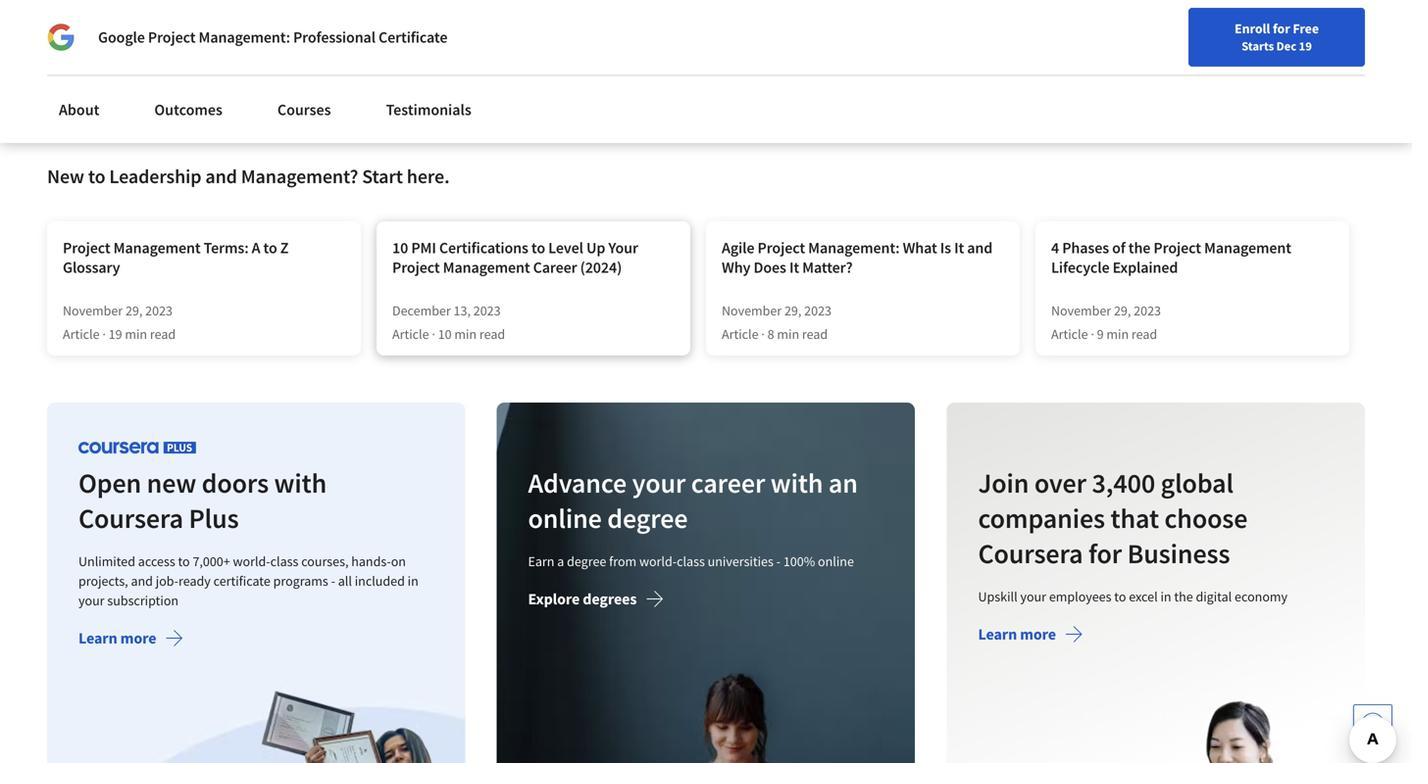Task type: describe. For each thing, give the bounding box(es) containing it.
1 horizontal spatial it
[[954, 239, 964, 258]]

29, for project
[[785, 302, 802, 320]]

individuals
[[56, 10, 131, 29]]

read for certifications
[[479, 326, 505, 343]]

outcomes
[[154, 100, 223, 120]]

read for management:
[[802, 326, 828, 343]]

0 horizontal spatial degree
[[567, 553, 607, 571]]

with for doors
[[274, 467, 327, 501]]

companies
[[978, 502, 1105, 536]]

2023 for certifications
[[473, 302, 501, 320]]

google
[[98, 27, 145, 47]]

your for upskill
[[1020, 589, 1046, 606]]

does
[[754, 258, 786, 278]]

an
[[829, 467, 858, 501]]

google image
[[47, 24, 75, 51]]

0 vertical spatial -
[[777, 553, 781, 571]]

that
[[1111, 502, 1159, 536]]

starts
[[1242, 38, 1274, 54]]

courses
[[277, 100, 331, 120]]

level
[[548, 239, 583, 258]]

4
[[1051, 239, 1059, 258]]

class for courses,
[[270, 553, 299, 571]]

for inside join over 3,400 global companies that choose coursera for business
[[1088, 537, 1122, 571]]

29, for management
[[125, 302, 143, 320]]

join
[[978, 467, 1029, 501]]

outcomes link
[[143, 88, 234, 131]]

unlimited
[[78, 553, 135, 571]]

projects,
[[78, 573, 128, 591]]

and inside unlimited access to 7,000+ world-class courses, hands-on projects, and job-ready certificate programs - all included in your subscription
[[131, 573, 153, 591]]

project right google
[[148, 27, 196, 47]]

management inside 4 phases of the project management lifecycle explained
[[1204, 239, 1292, 258]]

dec
[[1277, 38, 1297, 54]]

november for project management terms: a to z glossary
[[63, 302, 123, 320]]

english button
[[1057, 39, 1175, 103]]

· for 4 phases of the project management lifecycle explained
[[1091, 326, 1094, 343]]

your for find
[[952, 62, 978, 79]]

project management terms: a to z glossary
[[63, 239, 289, 278]]

article for 4 phases of the project management lifecycle explained
[[1051, 326, 1088, 343]]

min for project
[[777, 326, 799, 343]]

business
[[1127, 537, 1230, 571]]

up
[[586, 239, 605, 258]]

9
[[1097, 326, 1104, 343]]

testimonials link
[[374, 88, 483, 131]]

explore degrees link
[[528, 590, 664, 614]]

3,400
[[1092, 467, 1155, 501]]

1 horizontal spatial in
[[1160, 589, 1171, 606]]

z
[[280, 239, 289, 258]]

for individuals
[[31, 10, 131, 29]]

more for right learn more link
[[1020, 625, 1056, 645]]

on
[[391, 553, 406, 571]]

7,000+
[[193, 553, 230, 571]]

leadership
[[109, 164, 201, 189]]

of
[[1112, 239, 1126, 258]]

explore degrees
[[528, 590, 637, 610]]

to inside 10 pmi certifications to level up your project management career (2024)
[[531, 239, 545, 258]]

about link
[[47, 88, 111, 131]]

digital
[[1196, 589, 1232, 606]]

for inside 'enroll for free starts dec 19'
[[1273, 20, 1290, 37]]

enroll
[[1235, 20, 1270, 37]]

new to leadership and management? start here.
[[47, 164, 450, 189]]

article for project management terms: a to z glossary
[[63, 326, 100, 343]]

2023 for management:
[[804, 302, 832, 320]]

100%
[[784, 553, 815, 571]]

project inside agile project management: what is it and why does it matter?
[[758, 239, 805, 258]]

learn more for learn more link to the left
[[78, 629, 156, 649]]

certifications
[[439, 239, 528, 258]]

coursera image
[[24, 55, 148, 87]]

testimonials
[[386, 100, 471, 120]]

min for pmi
[[454, 326, 477, 343]]

enroll for free starts dec 19
[[1235, 20, 1319, 54]]

unlimited access to 7,000+ world-class courses, hands-on projects, and job-ready certificate programs - all included in your subscription
[[78, 553, 419, 610]]

19 for ·
[[109, 326, 122, 343]]

plus
[[189, 502, 239, 536]]

13,
[[454, 302, 471, 320]]

excel
[[1129, 589, 1158, 606]]

career inside 10 pmi certifications to level up your project management career (2024)
[[533, 258, 577, 278]]

read for terms:
[[150, 326, 176, 343]]

november 29, 2023 article · 8 min read
[[722, 302, 832, 343]]

upskill
[[978, 589, 1018, 606]]

learn more for right learn more link
[[978, 625, 1056, 645]]

find
[[924, 62, 949, 79]]

10 inside 10 pmi certifications to level up your project management career (2024)
[[392, 239, 408, 258]]

· for 10 pmi certifications to level up your project management career (2024)
[[432, 326, 435, 343]]

open new doors with coursera plus
[[78, 467, 327, 536]]

english
[[1092, 61, 1140, 81]]

min for management
[[125, 326, 147, 343]]

(2024)
[[580, 258, 622, 278]]

to inside project management terms: a to z glossary
[[263, 239, 277, 258]]

· for project management terms: a to z glossary
[[102, 326, 106, 343]]

agile project management: what is it and why does it matter?
[[722, 239, 993, 278]]

upskill your employees to excel in the digital economy
[[978, 589, 1288, 606]]

november 29, 2023 article · 19 min read
[[63, 302, 176, 343]]

employees
[[1049, 589, 1111, 606]]

start
[[362, 164, 403, 189]]

1 vertical spatial the
[[1174, 589, 1193, 606]]

terms:
[[204, 239, 249, 258]]

access
[[138, 553, 175, 571]]

join over 3,400 global companies that choose coursera for business
[[978, 467, 1248, 571]]

and inside agile project management: what is it and why does it matter?
[[967, 239, 993, 258]]

class for universities
[[677, 553, 705, 571]]

courses link
[[266, 88, 343, 131]]

1 horizontal spatial new
[[981, 62, 1006, 79]]

earn
[[528, 553, 555, 571]]

degrees
[[583, 590, 637, 610]]

for
[[31, 10, 53, 29]]

all
[[338, 573, 352, 591]]

10 inside december 13, 2023 article · 10 min read
[[438, 326, 452, 343]]

8
[[768, 326, 774, 343]]

your for advance
[[632, 467, 686, 501]]

your
[[608, 239, 638, 258]]



Task type: vqa. For each thing, say whether or not it's contained in the screenshot.
3,400 at the right bottom of the page
yes



Task type: locate. For each thing, give the bounding box(es) containing it.
1 horizontal spatial the
[[1174, 589, 1193, 606]]

1 read from the left
[[150, 326, 176, 343]]

free
[[1293, 20, 1319, 37]]

None search field
[[280, 51, 603, 91]]

0 vertical spatial coursera
[[78, 502, 183, 536]]

2 · from the left
[[432, 326, 435, 343]]

november up "8"
[[722, 302, 782, 320]]

3 min from the left
[[777, 326, 799, 343]]

economy
[[1235, 589, 1288, 606]]

advance
[[528, 467, 627, 501]]

1 horizontal spatial career
[[1009, 62, 1047, 79]]

min
[[125, 326, 147, 343], [454, 326, 477, 343], [777, 326, 799, 343], [1107, 326, 1129, 343]]

29, down does
[[785, 302, 802, 320]]

1 horizontal spatial and
[[205, 164, 237, 189]]

29, inside november 29, 2023 article · 9 min read
[[1114, 302, 1131, 320]]

the
[[1129, 239, 1151, 258], [1174, 589, 1193, 606]]

learn down 'upskill'
[[978, 625, 1017, 645]]

1 vertical spatial 10
[[438, 326, 452, 343]]

1 horizontal spatial learn more link
[[978, 625, 1083, 649]]

to up the ready
[[178, 553, 190, 571]]

·
[[102, 326, 106, 343], [432, 326, 435, 343], [761, 326, 765, 343], [1091, 326, 1094, 343]]

management: for what
[[808, 239, 900, 258]]

in inside unlimited access to 7,000+ world-class courses, hands-on projects, and job-ready certificate programs - all included in your subscription
[[408, 573, 419, 591]]

1 horizontal spatial coursera
[[978, 537, 1083, 571]]

it right does
[[789, 258, 799, 278]]

2023 for terms:
[[145, 302, 173, 320]]

with inside advance your career with an online degree
[[771, 467, 823, 501]]

0 horizontal spatial learn
[[78, 629, 117, 649]]

2 2023 from the left
[[473, 302, 501, 320]]

december 13, 2023 article · 10 min read
[[392, 302, 505, 343]]

november inside november 29, 2023 article · 9 min read
[[1051, 302, 1111, 320]]

courses,
[[301, 553, 349, 571]]

coursera plus image
[[78, 442, 196, 454]]

article
[[63, 326, 100, 343], [392, 326, 429, 343], [722, 326, 759, 343], [1051, 326, 1088, 343]]

more down subscription at the bottom left
[[120, 629, 156, 649]]

1 horizontal spatial learn more
[[978, 625, 1056, 645]]

coursera inside open new doors with coursera plus
[[78, 502, 183, 536]]

19 for dec
[[1299, 38, 1312, 54]]

class left universities
[[677, 553, 705, 571]]

your inside unlimited access to 7,000+ world-class courses, hands-on projects, and job-ready certificate programs - all included in your subscription
[[78, 593, 104, 610]]

0 vertical spatial 19
[[1299, 38, 1312, 54]]

to left z
[[263, 239, 277, 258]]

4 2023 from the left
[[1134, 302, 1161, 320]]

read down project management terms: a to z glossary
[[150, 326, 176, 343]]

your right 'upskill'
[[1020, 589, 1046, 606]]

article inside december 13, 2023 article · 10 min read
[[392, 326, 429, 343]]

0 horizontal spatial the
[[1129, 239, 1151, 258]]

2023 inside november 29, 2023 article · 9 min read
[[1134, 302, 1161, 320]]

0 vertical spatial the
[[1129, 239, 1151, 258]]

management: left what
[[808, 239, 900, 258]]

new
[[147, 467, 196, 501]]

world- right the from on the left of page
[[640, 553, 677, 571]]

· left "8"
[[761, 326, 765, 343]]

hands-
[[351, 553, 391, 571]]

2 29, from the left
[[785, 302, 802, 320]]

in right excel
[[1160, 589, 1171, 606]]

online right 100%
[[818, 553, 854, 571]]

project right of
[[1154, 239, 1201, 258]]

management inside 10 pmi certifications to level up your project management career (2024)
[[443, 258, 530, 278]]

29,
[[125, 302, 143, 320], [785, 302, 802, 320], [1114, 302, 1131, 320]]

2 horizontal spatial management
[[1204, 239, 1292, 258]]

2 min from the left
[[454, 326, 477, 343]]

· down december
[[432, 326, 435, 343]]

your right find
[[952, 62, 978, 79]]

19 inside 'enroll for free starts dec 19'
[[1299, 38, 1312, 54]]

find your new career link
[[914, 59, 1057, 83]]

project inside 4 phases of the project management lifecycle explained
[[1154, 239, 1201, 258]]

universities
[[708, 553, 774, 571]]

doors
[[202, 467, 269, 501]]

what
[[903, 239, 937, 258]]

december
[[392, 302, 451, 320]]

2023 for of
[[1134, 302, 1161, 320]]

project inside 10 pmi certifications to level up your project management career (2024)
[[392, 258, 440, 278]]

2 vertical spatial and
[[131, 573, 153, 591]]

learn more down subscription at the bottom left
[[78, 629, 156, 649]]

with inside open new doors with coursera plus
[[274, 467, 327, 501]]

learn more link down 'upskill'
[[978, 625, 1083, 649]]

2 november from the left
[[722, 302, 782, 320]]

1 horizontal spatial 19
[[1299, 38, 1312, 54]]

2023 inside november 29, 2023 article · 19 min read
[[145, 302, 173, 320]]

2 world- from the left
[[640, 553, 677, 571]]

1 · from the left
[[102, 326, 106, 343]]

min inside december 13, 2023 article · 10 min read
[[454, 326, 477, 343]]

google project management: professional certificate
[[98, 27, 448, 47]]

0 horizontal spatial new
[[47, 164, 84, 189]]

0 horizontal spatial management:
[[199, 27, 290, 47]]

in right 'included'
[[408, 573, 419, 591]]

coursera inside join over 3,400 global companies that choose coursera for business
[[978, 537, 1083, 571]]

3 article from the left
[[722, 326, 759, 343]]

coursera
[[78, 502, 183, 536], [978, 537, 1083, 571]]

· inside november 29, 2023 article · 9 min read
[[1091, 326, 1094, 343]]

to left leadership
[[88, 164, 105, 189]]

global
[[1161, 467, 1234, 501]]

2 with from the left
[[771, 467, 823, 501]]

with for career
[[771, 467, 823, 501]]

min inside november 29, 2023 article · 8 min read
[[777, 326, 799, 343]]

choose
[[1164, 502, 1248, 536]]

class inside unlimited access to 7,000+ world-class courses, hands-on projects, and job-ready certificate programs - all included in your subscription
[[270, 553, 299, 571]]

and right is
[[967, 239, 993, 258]]

article down the glossary
[[63, 326, 100, 343]]

0 vertical spatial management:
[[199, 27, 290, 47]]

0 horizontal spatial in
[[408, 573, 419, 591]]

world- for from
[[640, 553, 677, 571]]

article left 9
[[1051, 326, 1088, 343]]

2023 inside november 29, 2023 article · 8 min read
[[804, 302, 832, 320]]

2 horizontal spatial and
[[967, 239, 993, 258]]

29, down project management terms: a to z glossary
[[125, 302, 143, 320]]

min for phases
[[1107, 326, 1129, 343]]

1 vertical spatial and
[[967, 239, 993, 258]]

why
[[722, 258, 751, 278]]

read inside december 13, 2023 article · 10 min read
[[479, 326, 505, 343]]

2 class from the left
[[677, 553, 705, 571]]

29, down explained
[[1114, 302, 1131, 320]]

for
[[1273, 20, 1290, 37], [1088, 537, 1122, 571]]

included
[[355, 573, 405, 591]]

explained
[[1113, 258, 1178, 278]]

learn more
[[978, 625, 1056, 645], [78, 629, 156, 649]]

1 horizontal spatial degree
[[607, 502, 688, 536]]

2 article from the left
[[392, 326, 429, 343]]

2 read from the left
[[479, 326, 505, 343]]

learner hitesh l india image
[[114, 0, 714, 79]]

november inside november 29, 2023 article · 8 min read
[[722, 302, 782, 320]]

slides element
[[82, 94, 1330, 114]]

1 29, from the left
[[125, 302, 143, 320]]

0 horizontal spatial it
[[789, 258, 799, 278]]

10 left pmi
[[392, 239, 408, 258]]

november 29, 2023 article · 9 min read
[[1051, 302, 1161, 343]]

management: left professional
[[199, 27, 290, 47]]

to inside unlimited access to 7,000+ world-class courses, hands-on projects, and job-ready certificate programs - all included in your subscription
[[178, 553, 190, 571]]

open
[[78, 467, 141, 501]]

0 horizontal spatial november
[[63, 302, 123, 320]]

read right "8"
[[802, 326, 828, 343]]

1 vertical spatial new
[[47, 164, 84, 189]]

project up december
[[392, 258, 440, 278]]

2023 inside december 13, 2023 article · 10 min read
[[473, 302, 501, 320]]

19 inside november 29, 2023 article · 19 min read
[[109, 326, 122, 343]]

subscription
[[107, 593, 179, 610]]

read inside november 29, 2023 article · 8 min read
[[802, 326, 828, 343]]

in
[[408, 573, 419, 591], [1160, 589, 1171, 606]]

world-
[[233, 553, 270, 571], [640, 553, 677, 571]]

min inside november 29, 2023 article · 19 min read
[[125, 326, 147, 343]]

article inside november 29, 2023 article · 8 min read
[[722, 326, 759, 343]]

management:
[[199, 27, 290, 47], [808, 239, 900, 258]]

0 vertical spatial for
[[1273, 20, 1290, 37]]

- left 100%
[[777, 553, 781, 571]]

1 november from the left
[[63, 302, 123, 320]]

1 horizontal spatial management:
[[808, 239, 900, 258]]

0 horizontal spatial 19
[[109, 326, 122, 343]]

2023 down matter?
[[804, 302, 832, 320]]

· inside november 29, 2023 article · 8 min read
[[761, 326, 765, 343]]

· for agile project management: what is it and why does it matter?
[[761, 326, 765, 343]]

min down project management terms: a to z glossary
[[125, 326, 147, 343]]

min inside november 29, 2023 article · 9 min read
[[1107, 326, 1129, 343]]

4 phases of the project management lifecycle explained
[[1051, 239, 1292, 278]]

professional
[[293, 27, 376, 47]]

0 vertical spatial 10
[[392, 239, 408, 258]]

1 vertical spatial for
[[1088, 537, 1122, 571]]

career
[[1009, 62, 1047, 79], [533, 258, 577, 278]]

and up subscription at the bottom left
[[131, 573, 153, 591]]

career left up
[[533, 258, 577, 278]]

0 horizontal spatial 10
[[392, 239, 408, 258]]

your down projects,
[[78, 593, 104, 610]]

read right 9
[[1132, 326, 1157, 343]]

from
[[609, 553, 637, 571]]

4 article from the left
[[1051, 326, 1088, 343]]

1 horizontal spatial world-
[[640, 553, 677, 571]]

read down 10 pmi certifications to level up your project management career (2024)
[[479, 326, 505, 343]]

with right doors
[[274, 467, 327, 501]]

- inside unlimited access to 7,000+ world-class courses, hands-on projects, and job-ready certificate programs - all included in your subscription
[[331, 573, 335, 591]]

a
[[252, 239, 260, 258]]

1 class from the left
[[270, 553, 299, 571]]

career
[[691, 467, 765, 501]]

online inside advance your career with an online degree
[[528, 502, 602, 536]]

1 vertical spatial degree
[[567, 553, 607, 571]]

november inside november 29, 2023 article · 19 min read
[[63, 302, 123, 320]]

29, inside november 29, 2023 article · 19 min read
[[125, 302, 143, 320]]

0 horizontal spatial for
[[1088, 537, 1122, 571]]

· inside december 13, 2023 article · 10 min read
[[432, 326, 435, 343]]

here.
[[407, 164, 450, 189]]

3 november from the left
[[1051, 302, 1111, 320]]

4 min from the left
[[1107, 326, 1129, 343]]

project inside project management terms: a to z glossary
[[63, 239, 110, 258]]

0 horizontal spatial and
[[131, 573, 153, 591]]

more
[[1020, 625, 1056, 645], [120, 629, 156, 649]]

0 horizontal spatial 29,
[[125, 302, 143, 320]]

1 horizontal spatial class
[[677, 553, 705, 571]]

0 horizontal spatial career
[[533, 258, 577, 278]]

1 vertical spatial management:
[[808, 239, 900, 258]]

min right 9
[[1107, 326, 1129, 343]]

help center image
[[1361, 713, 1385, 737]]

2023 right the 13,
[[473, 302, 501, 320]]

programs
[[273, 573, 328, 591]]

19 down the glossary
[[109, 326, 122, 343]]

your
[[952, 62, 978, 79], [632, 467, 686, 501], [1020, 589, 1046, 606], [78, 593, 104, 610]]

2023 down project management terms: a to z glossary
[[145, 302, 173, 320]]

1 vertical spatial 19
[[109, 326, 122, 343]]

article inside november 29, 2023 article · 9 min read
[[1051, 326, 1088, 343]]

is
[[940, 239, 951, 258]]

world- for 7,000+
[[233, 553, 270, 571]]

1 vertical spatial -
[[331, 573, 335, 591]]

1 horizontal spatial 10
[[438, 326, 452, 343]]

1 horizontal spatial management
[[443, 258, 530, 278]]

management inside project management terms: a to z glossary
[[113, 239, 201, 258]]

and right leadership
[[205, 164, 237, 189]]

over
[[1034, 467, 1086, 501]]

phases
[[1062, 239, 1109, 258]]

online
[[528, 502, 602, 536], [818, 553, 854, 571]]

1 2023 from the left
[[145, 302, 173, 320]]

class up programs
[[270, 553, 299, 571]]

matter?
[[802, 258, 853, 278]]

advance your career with an online degree
[[528, 467, 858, 536]]

1 horizontal spatial 29,
[[785, 302, 802, 320]]

the right of
[[1129, 239, 1151, 258]]

world- inside unlimited access to 7,000+ world-class courses, hands-on projects, and job-ready certificate programs - all included in your subscription
[[233, 553, 270, 571]]

0 horizontal spatial learn more
[[78, 629, 156, 649]]

november up 9
[[1051, 302, 1111, 320]]

article for 10 pmi certifications to level up your project management career (2024)
[[392, 326, 429, 343]]

project right the agile
[[758, 239, 805, 258]]

it right is
[[954, 239, 964, 258]]

1 horizontal spatial online
[[818, 553, 854, 571]]

degree up the from on the left of page
[[607, 502, 688, 536]]

29, inside november 29, 2023 article · 8 min read
[[785, 302, 802, 320]]

0 horizontal spatial coursera
[[78, 502, 183, 536]]

3 29, from the left
[[1114, 302, 1131, 320]]

earn a degree from world-class universities - 100% online
[[528, 553, 854, 571]]

1 vertical spatial career
[[533, 258, 577, 278]]

for down the that at the bottom of page
[[1088, 537, 1122, 571]]

for up dec at top
[[1273, 20, 1290, 37]]

1 article from the left
[[63, 326, 100, 343]]

1 horizontal spatial november
[[722, 302, 782, 320]]

2 horizontal spatial 29,
[[1114, 302, 1131, 320]]

november for 4 phases of the project management lifecycle explained
[[1051, 302, 1111, 320]]

19 down free
[[1299, 38, 1312, 54]]

world- up certificate
[[233, 553, 270, 571]]

to left excel
[[1114, 589, 1126, 606]]

min down the 13,
[[454, 326, 477, 343]]

4 · from the left
[[1091, 326, 1094, 343]]

learn for learn more link to the left
[[78, 629, 117, 649]]

0 vertical spatial new
[[981, 62, 1006, 79]]

29, for phases
[[1114, 302, 1131, 320]]

article left "8"
[[722, 326, 759, 343]]

10 down december
[[438, 326, 452, 343]]

min right "8"
[[777, 326, 799, 343]]

read inside november 29, 2023 article · 19 min read
[[150, 326, 176, 343]]

article inside november 29, 2023 article · 19 min read
[[63, 326, 100, 343]]

read for of
[[1132, 326, 1157, 343]]

november down the glossary
[[63, 302, 123, 320]]

online down advance
[[528, 502, 602, 536]]

1 world- from the left
[[233, 553, 270, 571]]

to left level
[[531, 239, 545, 258]]

· down the glossary
[[102, 326, 106, 343]]

management: for professional
[[199, 27, 290, 47]]

0 horizontal spatial more
[[120, 629, 156, 649]]

learn
[[978, 625, 1017, 645], [78, 629, 117, 649]]

management: inside agile project management: what is it and why does it matter?
[[808, 239, 900, 258]]

1 horizontal spatial with
[[771, 467, 823, 501]]

find your new career
[[924, 62, 1047, 79]]

· inside november 29, 2023 article · 19 min read
[[102, 326, 106, 343]]

learn down projects,
[[78, 629, 117, 649]]

with left an
[[771, 467, 823, 501]]

article for agile project management: what is it and why does it matter?
[[722, 326, 759, 343]]

career left english "button"
[[1009, 62, 1047, 79]]

1 with from the left
[[274, 467, 327, 501]]

new right find
[[981, 62, 1006, 79]]

1 vertical spatial coursera
[[978, 537, 1083, 571]]

1 horizontal spatial -
[[777, 553, 781, 571]]

your left career
[[632, 467, 686, 501]]

glossary
[[63, 258, 120, 278]]

1 vertical spatial online
[[818, 553, 854, 571]]

0 horizontal spatial online
[[528, 502, 602, 536]]

new
[[981, 62, 1006, 79], [47, 164, 84, 189]]

your inside advance your career with an online degree
[[632, 467, 686, 501]]

your inside find your new career link
[[952, 62, 978, 79]]

explore
[[528, 590, 580, 610]]

degree inside advance your career with an online degree
[[607, 502, 688, 536]]

0 vertical spatial and
[[205, 164, 237, 189]]

learn for right learn more link
[[978, 625, 1017, 645]]

1 horizontal spatial more
[[1020, 625, 1056, 645]]

more down "employees"
[[1020, 625, 1056, 645]]

certificate
[[379, 27, 448, 47]]

degree
[[607, 502, 688, 536], [567, 553, 607, 571]]

class
[[270, 553, 299, 571], [677, 553, 705, 571]]

the left 'digital'
[[1174, 589, 1193, 606]]

2 horizontal spatial november
[[1051, 302, 1111, 320]]

more for learn more link to the left
[[120, 629, 156, 649]]

3 read from the left
[[802, 326, 828, 343]]

november for agile project management: what is it and why does it matter?
[[722, 302, 782, 320]]

10
[[392, 239, 408, 258], [438, 326, 452, 343]]

new down about
[[47, 164, 84, 189]]

learn more down 'upskill'
[[978, 625, 1056, 645]]

a
[[557, 553, 564, 571]]

2023 down explained
[[1134, 302, 1161, 320]]

lifecycle
[[1051, 258, 1110, 278]]

0 horizontal spatial learn more link
[[78, 629, 184, 653]]

the inside 4 phases of the project management lifecycle explained
[[1129, 239, 1151, 258]]

0 horizontal spatial management
[[113, 239, 201, 258]]

- left "all"
[[331, 573, 335, 591]]

learn more link down subscription at the bottom left
[[78, 629, 184, 653]]

project up november 29, 2023 article · 19 min read
[[63, 239, 110, 258]]

0 horizontal spatial -
[[331, 573, 335, 591]]

· left 9
[[1091, 326, 1094, 343]]

job-
[[156, 573, 178, 591]]

0 vertical spatial degree
[[607, 502, 688, 536]]

coursera down open
[[78, 502, 183, 536]]

article down december
[[392, 326, 429, 343]]

1 horizontal spatial learn
[[978, 625, 1017, 645]]

3 2023 from the left
[[804, 302, 832, 320]]

read inside november 29, 2023 article · 9 min read
[[1132, 326, 1157, 343]]

0 vertical spatial career
[[1009, 62, 1047, 79]]

read
[[150, 326, 176, 343], [479, 326, 505, 343], [802, 326, 828, 343], [1132, 326, 1157, 343]]

1 min from the left
[[125, 326, 147, 343]]

coursera down companies
[[978, 537, 1083, 571]]

it
[[954, 239, 964, 258], [789, 258, 799, 278]]

show notifications image
[[1204, 64, 1227, 87]]

certificate
[[213, 573, 270, 591]]

2023
[[145, 302, 173, 320], [473, 302, 501, 320], [804, 302, 832, 320], [1134, 302, 1161, 320]]

1 horizontal spatial for
[[1273, 20, 1290, 37]]

agile
[[722, 239, 755, 258]]

0 horizontal spatial world-
[[233, 553, 270, 571]]

3 · from the left
[[761, 326, 765, 343]]

0 horizontal spatial with
[[274, 467, 327, 501]]

10 pmi certifications to level up your project management career (2024)
[[392, 239, 638, 278]]

0 vertical spatial online
[[528, 502, 602, 536]]

4 read from the left
[[1132, 326, 1157, 343]]

degree right a
[[567, 553, 607, 571]]

0 horizontal spatial class
[[270, 553, 299, 571]]

learn more link
[[978, 625, 1083, 649], [78, 629, 184, 653]]



